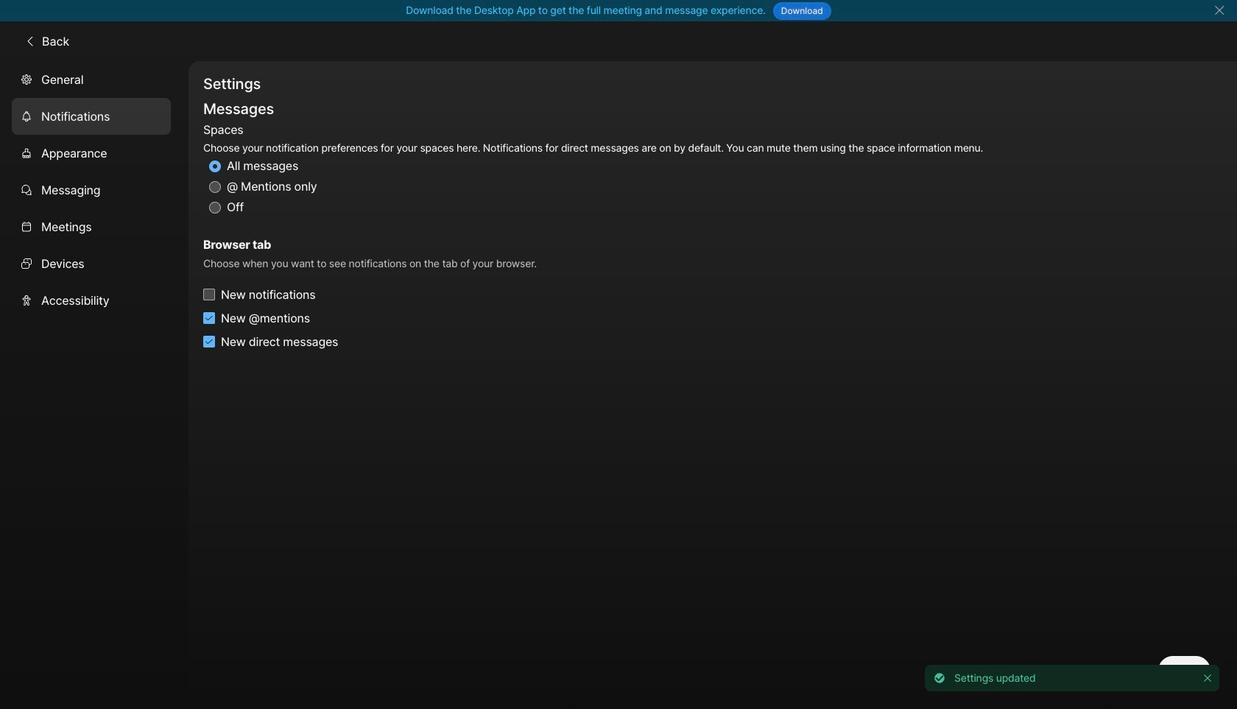 Task type: vqa. For each thing, say whether or not it's contained in the screenshot.
Devices TAB in the left top of the page
yes



Task type: describe. For each thing, give the bounding box(es) containing it.
All messages radio
[[209, 161, 221, 172]]

messaging tab
[[12, 171, 171, 208]]

settings navigation
[[0, 61, 189, 709]]

meetings tab
[[12, 208, 171, 245]]

appearance tab
[[12, 135, 171, 171]]

Off radio
[[209, 202, 221, 214]]

@ Mentions only radio
[[209, 181, 221, 193]]



Task type: locate. For each thing, give the bounding box(es) containing it.
option group
[[203, 120, 983, 218]]

alert
[[919, 659, 1225, 697]]

notifications tab
[[12, 98, 171, 135]]

accessibility tab
[[12, 282, 171, 319]]

devices tab
[[12, 245, 171, 282]]

general tab
[[12, 61, 171, 98]]

cancel_16 image
[[1214, 4, 1225, 16]]



